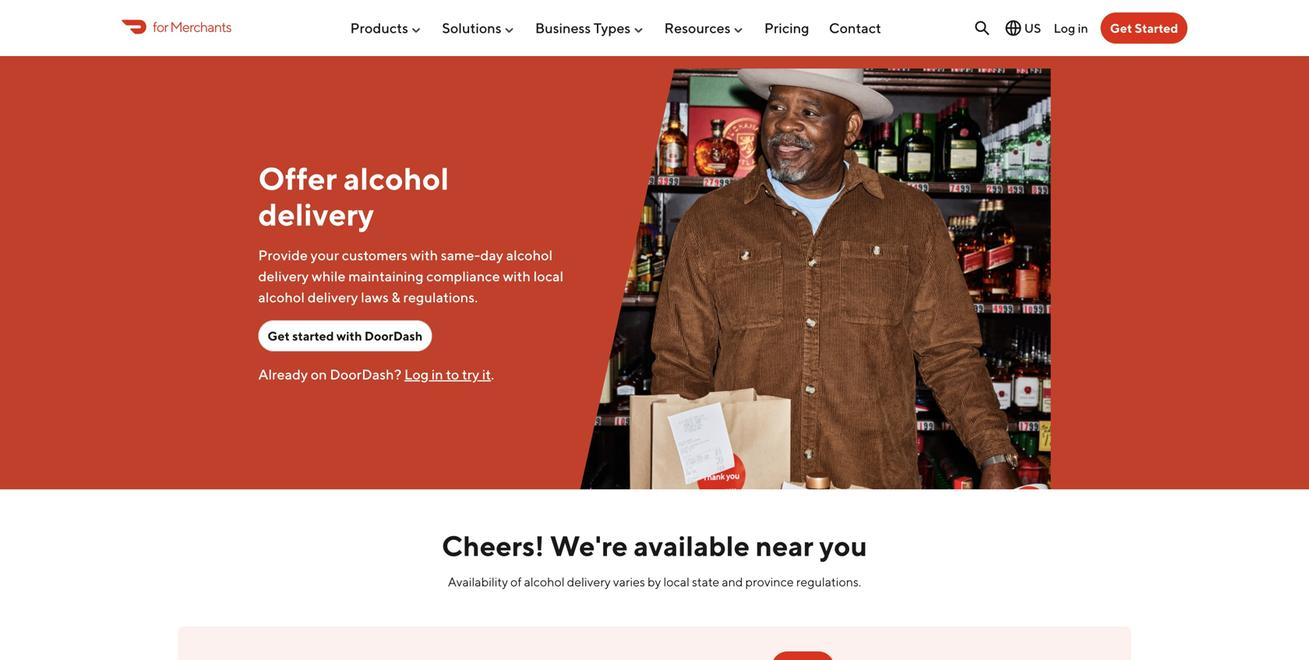 Task type: locate. For each thing, give the bounding box(es) containing it.
get for get started
[[1110, 21, 1132, 35]]

log in to try it link
[[404, 366, 491, 383]]

same-
[[441, 247, 480, 263]]

get inside button
[[1110, 21, 1132, 35]]

1 horizontal spatial regulations.
[[796, 574, 861, 589]]

delivery down we're
[[567, 574, 611, 589]]

with
[[410, 247, 438, 263], [503, 268, 531, 284], [337, 329, 362, 343]]

already on doordash? log in to try it .
[[258, 366, 494, 383]]

2 horizontal spatial with
[[503, 268, 531, 284]]

with down day
[[503, 268, 531, 284]]

1 horizontal spatial local
[[664, 574, 690, 589]]

products
[[350, 20, 408, 36]]

pricing
[[764, 20, 809, 36]]

log in
[[1054, 20, 1088, 35]]

regulations. down you
[[796, 574, 861, 589]]

get for get started with doordash
[[268, 329, 290, 343]]

1 vertical spatial get
[[268, 329, 290, 343]]

provide your customers with same-day alcohol delivery while maintaining compliance with local alcohol delivery laws & regulations.
[[258, 247, 564, 306]]

delivery
[[258, 196, 374, 233], [258, 268, 309, 284], [308, 289, 358, 306], [567, 574, 611, 589]]

1 vertical spatial log
[[404, 366, 429, 383]]

0 vertical spatial in
[[1078, 20, 1088, 35]]

resources
[[664, 20, 731, 36]]

log left to
[[404, 366, 429, 383]]

in left to
[[432, 366, 443, 383]]

delivery up your
[[258, 196, 374, 233]]

pricing link
[[764, 13, 809, 43]]

get started with doordash link
[[258, 320, 432, 351]]

started
[[292, 329, 334, 343]]

2 vertical spatial with
[[337, 329, 362, 343]]

doordash
[[365, 329, 423, 343]]

1 vertical spatial local
[[664, 574, 690, 589]]

provide
[[258, 247, 308, 263]]

alcohol
[[343, 160, 449, 197], [506, 247, 553, 263], [258, 289, 305, 306], [524, 574, 565, 589]]

with right started
[[337, 329, 362, 343]]

in
[[1078, 20, 1088, 35], [432, 366, 443, 383]]

0 vertical spatial log
[[1054, 20, 1076, 35]]

log
[[1054, 20, 1076, 35], [404, 366, 429, 383]]

business types link
[[535, 13, 645, 43]]

province
[[746, 574, 794, 589]]

0 vertical spatial get
[[1110, 21, 1132, 35]]

delivery down the while
[[308, 289, 358, 306]]

1 vertical spatial regulations.
[[796, 574, 861, 589]]

0 vertical spatial local
[[534, 268, 564, 284]]

products link
[[350, 13, 422, 43]]

0 horizontal spatial local
[[534, 268, 564, 284]]

business types
[[535, 20, 631, 36]]

merchants
[[170, 18, 231, 35]]

regulations. inside the provide your customers with same-day alcohol delivery while maintaining compliance with local alcohol delivery laws & regulations.
[[403, 289, 478, 306]]

local
[[534, 268, 564, 284], [664, 574, 690, 589]]

0 vertical spatial regulations.
[[403, 289, 478, 306]]

contact link
[[829, 13, 881, 43]]

us
[[1024, 21, 1041, 35]]

log right us
[[1054, 20, 1076, 35]]

1 horizontal spatial get
[[1110, 21, 1132, 35]]

1 horizontal spatial with
[[410, 247, 438, 263]]

near
[[756, 529, 814, 562]]

0 horizontal spatial in
[[432, 366, 443, 383]]

get
[[1110, 21, 1132, 35], [268, 329, 290, 343]]

for
[[153, 18, 168, 35]]

1 vertical spatial in
[[432, 366, 443, 383]]

with left same-
[[410, 247, 438, 263]]

started
[[1135, 21, 1178, 35]]

already
[[258, 366, 308, 383]]

your
[[311, 247, 339, 263]]

regulations. down compliance
[[403, 289, 478, 306]]

in right us
[[1078, 20, 1088, 35]]

0 horizontal spatial with
[[337, 329, 362, 343]]

cheers!
[[442, 529, 544, 562]]

regulations.
[[403, 289, 478, 306], [796, 574, 861, 589]]

0 horizontal spatial regulations.
[[403, 289, 478, 306]]

contact
[[829, 20, 881, 36]]

business
[[535, 20, 591, 36]]

&
[[392, 289, 401, 306]]

0 horizontal spatial get
[[268, 329, 290, 343]]



Task type: describe. For each thing, give the bounding box(es) containing it.
0 vertical spatial with
[[410, 247, 438, 263]]

you
[[820, 529, 867, 562]]

1 vertical spatial with
[[503, 268, 531, 284]]

solutions link
[[442, 13, 516, 43]]

get started with doordash
[[268, 329, 423, 343]]

delivery down provide
[[258, 268, 309, 284]]

compliance
[[426, 268, 500, 284]]

on
[[311, 366, 327, 383]]

day
[[480, 247, 503, 263]]

while
[[312, 268, 346, 284]]

we're
[[550, 529, 628, 562]]

offer
[[258, 160, 337, 197]]

maintaining
[[348, 268, 424, 284]]

cheers! we're available near you
[[442, 529, 867, 562]]

alcohol merchant standing at the counter image
[[580, 69, 1051, 489]]

available
[[634, 529, 750, 562]]

0 horizontal spatial log
[[404, 366, 429, 383]]

log in link
[[1054, 20, 1088, 35]]

varies
[[613, 574, 645, 589]]

.
[[491, 366, 494, 383]]

doordash?
[[330, 366, 402, 383]]

to
[[446, 366, 459, 383]]

laws
[[361, 289, 389, 306]]

and
[[722, 574, 743, 589]]

delivery inside the offer alcohol delivery
[[258, 196, 374, 233]]

of
[[511, 574, 522, 589]]

alcohol inside the offer alcohol delivery
[[343, 160, 449, 197]]

for merchants link
[[122, 16, 231, 37]]

availability of alcohol delivery varies by local state and province regulations.
[[448, 574, 861, 589]]

1 horizontal spatial log
[[1054, 20, 1076, 35]]

1 horizontal spatial in
[[1078, 20, 1088, 35]]

customers
[[342, 247, 408, 263]]

offer alcohol delivery
[[258, 160, 449, 233]]

resources link
[[664, 13, 745, 43]]

get started
[[1110, 21, 1178, 35]]

for merchants
[[153, 18, 231, 35]]

local inside the provide your customers with same-day alcohol delivery while maintaining compliance with local alcohol delivery laws & regulations.
[[534, 268, 564, 284]]

globe line image
[[1004, 19, 1023, 37]]

get started button
[[1101, 12, 1188, 44]]

types
[[594, 20, 631, 36]]

try
[[462, 366, 479, 383]]

it
[[482, 366, 491, 383]]

by
[[648, 574, 661, 589]]

state
[[692, 574, 720, 589]]

availability
[[448, 574, 508, 589]]

solutions
[[442, 20, 502, 36]]



Task type: vqa. For each thing, say whether or not it's contained in the screenshot.
"Products" link
yes



